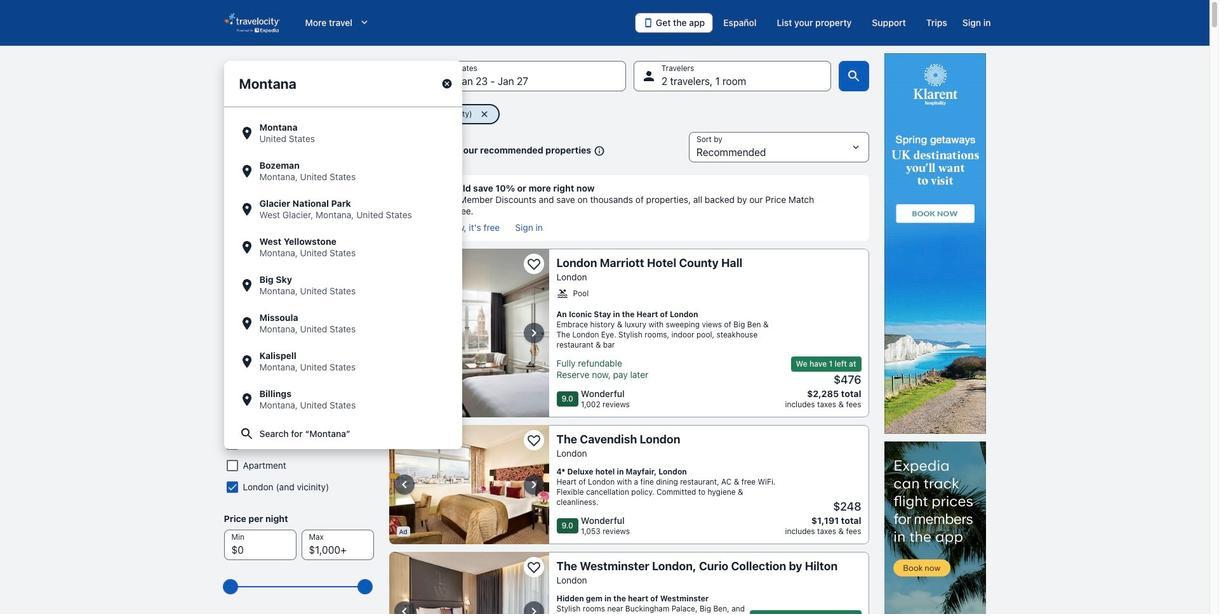 Task type: describe. For each thing, give the bounding box(es) containing it.
download the app button image
[[643, 18, 653, 28]]

lobby image
[[389, 552, 549, 615]]

$1,000 and above, Maximum, Price per night text field
[[301, 530, 374, 561]]

$0, Minimum, Price per night range field
[[231, 574, 366, 601]]

clear going to image
[[441, 78, 452, 90]]

search image
[[846, 69, 861, 84]]

show next image for the cavendish london image
[[526, 478, 541, 493]]

Save The Cavendish London to a trip checkbox
[[524, 431, 544, 451]]

0 horizontal spatial small image
[[557, 288, 568, 300]]

0 vertical spatial small image
[[591, 146, 605, 157]]

room image
[[389, 249, 549, 418]]



Task type: vqa. For each thing, say whether or not it's contained in the screenshot.
Next icon
no



Task type: locate. For each thing, give the bounding box(es) containing it.
$1,000 and above, Maximum, Price per night range field
[[231, 574, 366, 601]]

$0, Minimum, Price per night text field
[[224, 530, 296, 561]]

travelocity logo image
[[224, 13, 280, 33]]

list
[[428, 222, 861, 234]]

small image
[[591, 146, 605, 157], [557, 288, 568, 300]]

1 vertical spatial small image
[[557, 288, 568, 300]]

1 horizontal spatial small image
[[591, 146, 605, 157]]

show previous image for the cavendish london image
[[397, 478, 412, 493]]

you could save 10% or more right now image
[[398, 197, 421, 220]]

show next image for london marriott hotel county hall image
[[526, 326, 541, 341]]

Save London Marriott Hotel County Hall to a trip checkbox
[[524, 254, 544, 274]]

reception image
[[389, 425, 549, 545]]

show next image for the westminster london, curio collection by hilton image
[[526, 605, 541, 615]]

show previous image for the westminster london, curio collection by hilton image
[[397, 605, 412, 615]]

static map image image
[[224, 102, 374, 166]]

Going to text field
[[224, 61, 462, 107]]

Save The Westminster London, Curio Collection by Hilton to a trip checkbox
[[524, 558, 544, 578]]



